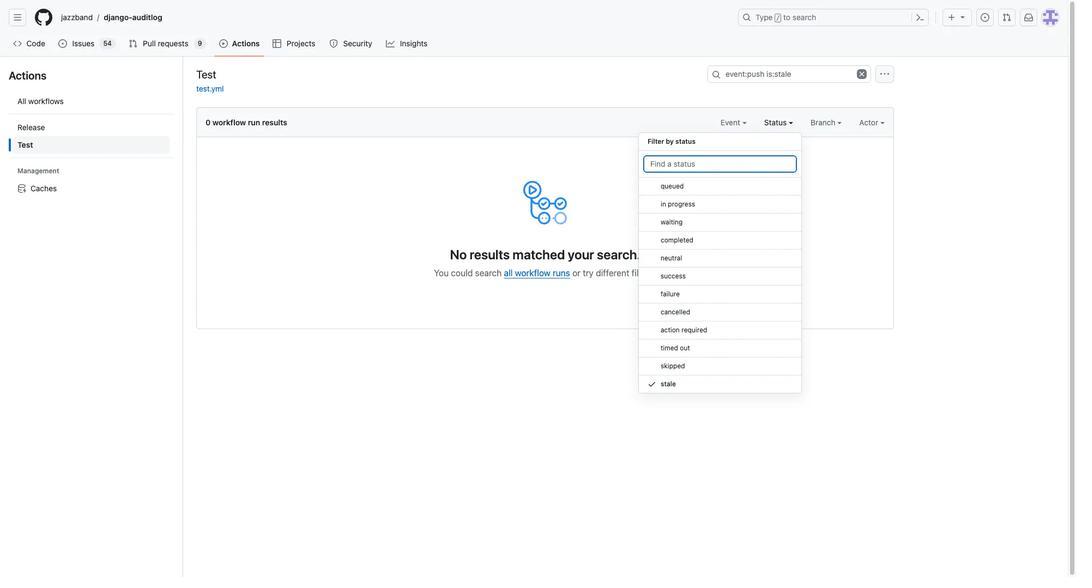 Task type: locate. For each thing, give the bounding box(es) containing it.
code image
[[13, 39, 22, 48]]

menu containing filter by status
[[639, 128, 802, 403]]

results up all
[[470, 247, 510, 262]]

1 horizontal spatial issue opened image
[[981, 13, 990, 22]]

filter
[[648, 137, 665, 146]]

1 horizontal spatial workflow
[[515, 268, 551, 278]]

results right the run
[[262, 118, 287, 127]]

in progress link
[[639, 196, 802, 214]]

list containing jazzband
[[57, 9, 732, 26]]

pull
[[143, 39, 156, 48]]

/
[[97, 13, 99, 22], [777, 14, 781, 22]]

/ for jazzband
[[97, 13, 99, 22]]

no results matched your search.
[[450, 247, 641, 262]]

action
[[661, 326, 680, 334]]

1 vertical spatial issue opened image
[[59, 39, 67, 48]]

Find a status text field
[[644, 155, 797, 173]]

0 horizontal spatial results
[[262, 118, 287, 127]]

projects link
[[269, 35, 321, 52]]

neutral link
[[639, 250, 802, 268]]

completed link
[[639, 232, 802, 250]]

failure link
[[639, 286, 802, 304]]

0 horizontal spatial actions
[[9, 69, 47, 82]]

you could search all workflow runs or try different filters.
[[434, 268, 657, 278]]

table image
[[273, 39, 282, 48]]

issue opened image left issues
[[59, 39, 67, 48]]

release link
[[13, 119, 170, 136]]

actions
[[232, 39, 260, 48], [9, 69, 47, 82]]

workflow down matched
[[515, 268, 551, 278]]

workflow right 0 at top
[[213, 118, 246, 127]]

projects
[[287, 39, 316, 48]]

command palette image
[[916, 13, 925, 22]]

timed out link
[[639, 340, 802, 358]]

in
[[661, 200, 667, 208]]

1 vertical spatial list
[[9, 88, 174, 202]]

actor button
[[860, 117, 885, 128]]

waiting
[[661, 218, 683, 226]]

your
[[568, 247, 595, 262]]

/ inside jazzband / django-auditlog
[[97, 13, 99, 22]]

actions up all
[[9, 69, 47, 82]]

actions right play image
[[232, 39, 260, 48]]

/ inside type / to search
[[777, 14, 781, 22]]

action required
[[661, 326, 708, 334]]

django-
[[104, 13, 132, 22]]

event
[[721, 118, 743, 127]]

to
[[784, 13, 791, 22]]

different
[[596, 268, 630, 278]]

0 horizontal spatial workflow
[[213, 118, 246, 127]]

list
[[57, 9, 732, 26], [9, 88, 174, 202]]

workflows
[[28, 97, 64, 106]]

success
[[661, 272, 686, 280]]

0 horizontal spatial issue opened image
[[59, 39, 67, 48]]

1 vertical spatial test
[[17, 140, 33, 149]]

0 vertical spatial search
[[793, 13, 817, 22]]

results
[[262, 118, 287, 127], [470, 247, 510, 262]]

1 vertical spatial workflow
[[515, 268, 551, 278]]

0 vertical spatial actions
[[232, 39, 260, 48]]

0 horizontal spatial /
[[97, 13, 99, 22]]

issue opened image left git pull request image
[[981, 13, 990, 22]]

1 vertical spatial search
[[475, 268, 502, 278]]

show workflow options image
[[881, 70, 890, 79]]

or
[[573, 268, 581, 278]]

workflow
[[213, 118, 246, 127], [515, 268, 551, 278]]

by
[[666, 137, 674, 146]]

graph image
[[386, 39, 395, 48]]

0 vertical spatial test
[[196, 68, 216, 80]]

search.
[[597, 247, 641, 262]]

0 vertical spatial list
[[57, 9, 732, 26]]

shield image
[[329, 39, 338, 48]]

test.yml
[[196, 84, 224, 93]]

in progress
[[661, 200, 696, 208]]

homepage image
[[35, 9, 52, 26]]

1 vertical spatial actions
[[9, 69, 47, 82]]

you
[[434, 268, 449, 278]]

0 horizontal spatial test
[[17, 140, 33, 149]]

status button
[[765, 117, 794, 128]]

1 horizontal spatial test
[[196, 68, 216, 80]]

completed
[[661, 236, 694, 244]]

search image
[[712, 70, 721, 79]]

actions link
[[215, 35, 264, 52]]

1 horizontal spatial /
[[777, 14, 781, 22]]

/ left django-
[[97, 13, 99, 22]]

search left all
[[475, 268, 502, 278]]

54
[[103, 39, 112, 47]]

test.yml link
[[196, 84, 224, 93]]

django-auditlog link
[[99, 9, 167, 26]]

try
[[583, 268, 594, 278]]

/ left 'to'
[[777, 14, 781, 22]]

progress
[[668, 200, 696, 208]]

play image
[[219, 39, 228, 48]]

timed
[[661, 344, 679, 352]]

test
[[196, 68, 216, 80], [17, 140, 33, 149]]

search right 'to'
[[793, 13, 817, 22]]

None search field
[[708, 65, 872, 83]]

git pull request image
[[1003, 13, 1012, 22]]

out
[[680, 344, 690, 352]]

test up 'test.yml'
[[196, 68, 216, 80]]

search
[[793, 13, 817, 22], [475, 268, 502, 278]]

queued
[[661, 182, 684, 190]]

cancelled link
[[639, 304, 802, 322]]

0 vertical spatial issue opened image
[[981, 13, 990, 22]]

test down release
[[17, 140, 33, 149]]

issue opened image
[[981, 13, 990, 22], [59, 39, 67, 48]]

waiting link
[[639, 214, 802, 232]]

test link
[[13, 136, 170, 154]]

1 horizontal spatial results
[[470, 247, 510, 262]]

1 horizontal spatial search
[[793, 13, 817, 22]]

requests
[[158, 39, 189, 48]]

0 vertical spatial results
[[262, 118, 287, 127]]

menu
[[639, 128, 802, 403]]

9
[[198, 39, 202, 47]]



Task type: describe. For each thing, give the bounding box(es) containing it.
type
[[756, 13, 773, 22]]

jazzband
[[61, 13, 93, 22]]

clear filters image
[[858, 69, 867, 79]]

matched
[[513, 247, 565, 262]]

type / to search
[[756, 13, 817, 22]]

jazzband link
[[57, 9, 97, 26]]

queued link
[[639, 178, 802, 196]]

check image
[[648, 380, 657, 389]]

triangle down image
[[959, 13, 968, 21]]

could
[[451, 268, 473, 278]]

insights link
[[382, 35, 433, 52]]

runs
[[553, 268, 570, 278]]

filter by status
[[648, 137, 696, 146]]

1 vertical spatial results
[[470, 247, 510, 262]]

filters.
[[632, 268, 657, 278]]

filter workflows element
[[13, 119, 170, 154]]

all workflows link
[[13, 93, 170, 110]]

auditlog
[[132, 13, 162, 22]]

no
[[450, 247, 467, 262]]

notifications image
[[1025, 13, 1034, 22]]

branch
[[811, 118, 838, 127]]

pull requests
[[143, 39, 189, 48]]

github actions image
[[524, 181, 567, 225]]

release
[[17, 123, 45, 132]]

0 horizontal spatial search
[[475, 268, 502, 278]]

success link
[[639, 268, 802, 286]]

0 vertical spatial workflow
[[213, 118, 246, 127]]

test inside filter workflows "element"
[[17, 140, 33, 149]]

timed out
[[661, 344, 690, 352]]

status
[[765, 118, 789, 127]]

list containing all workflows
[[9, 88, 174, 202]]

security
[[343, 39, 372, 48]]

cancelled
[[661, 308, 691, 316]]

/ for type
[[777, 14, 781, 22]]

run
[[248, 118, 260, 127]]

security link
[[325, 35, 378, 52]]

issues
[[72, 39, 95, 48]]

all
[[17, 97, 26, 106]]

actor
[[860, 118, 881, 127]]

management
[[17, 167, 59, 175]]

skipped link
[[639, 358, 802, 376]]

all workflow runs link
[[504, 268, 570, 278]]

insights
[[400, 39, 428, 48]]

code link
[[9, 35, 50, 52]]

failure
[[661, 290, 680, 298]]

caches
[[31, 184, 57, 193]]

caches link
[[13, 180, 170, 197]]

skipped
[[661, 362, 685, 370]]

stale
[[661, 380, 676, 388]]

all workflows
[[17, 97, 64, 106]]

code
[[26, 39, 45, 48]]

0 workflow run results
[[206, 118, 287, 127]]

event button
[[721, 117, 747, 128]]

action required link
[[639, 322, 802, 340]]

issue opened image for git pull request icon
[[59, 39, 67, 48]]

0
[[206, 118, 211, 127]]

neutral
[[661, 254, 683, 262]]

status
[[676, 137, 696, 146]]

issue opened image for git pull request image
[[981, 13, 990, 22]]

stale link
[[639, 376, 802, 394]]

plus image
[[948, 13, 957, 22]]

required
[[682, 326, 708, 334]]

all
[[504, 268, 513, 278]]

1 horizontal spatial actions
[[232, 39, 260, 48]]

jazzband / django-auditlog
[[61, 13, 162, 22]]

git pull request image
[[129, 39, 137, 48]]



Task type: vqa. For each thing, say whether or not it's contained in the screenshot.
repo forked image related to MacmillanPlatform
no



